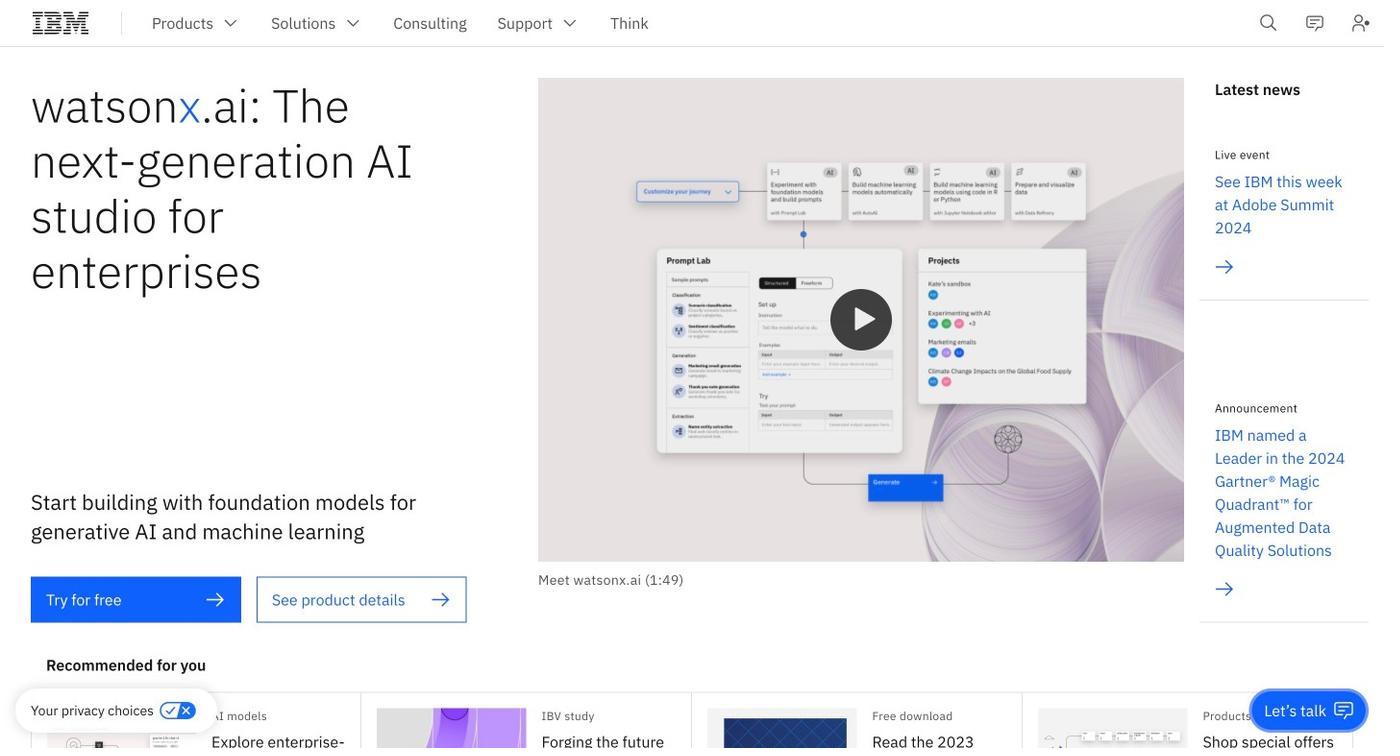 Task type: describe. For each thing, give the bounding box(es) containing it.
your privacy choices element
[[31, 701, 154, 722]]



Task type: locate. For each thing, give the bounding box(es) containing it.
let's talk element
[[1264, 701, 1327, 722]]



